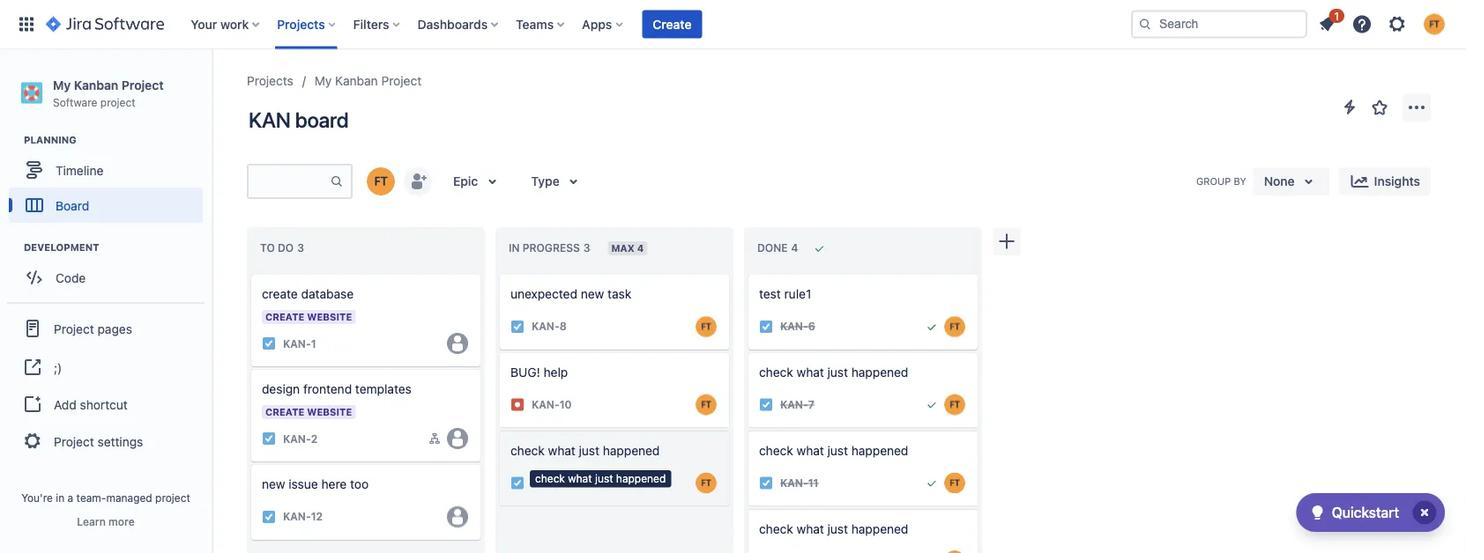 Task type: vqa. For each thing, say whether or not it's contained in the screenshot.
LABELS
no



Task type: locate. For each thing, give the bounding box(es) containing it.
kan-6 link
[[780, 319, 815, 335]]

0 of 1 child issues complete image
[[428, 432, 442, 446], [428, 432, 442, 446]]

project right managed
[[155, 492, 190, 504]]

kan- down 'issue'
[[283, 511, 311, 524]]

check up kan-13
[[511, 444, 545, 458]]

insights image
[[1350, 171, 1371, 192]]

;)
[[54, 360, 62, 375]]

group by
[[1197, 176, 1247, 187]]

check what just happened up 7
[[759, 365, 909, 380]]

more
[[109, 516, 135, 528]]

0 horizontal spatial my
[[53, 78, 71, 92]]

new left the task
[[581, 287, 604, 302]]

kanban inside the my kanban project software project
[[74, 78, 118, 92]]

task image left kan-7 link
[[759, 398, 773, 412]]

what for 11
[[797, 444, 824, 458]]

create issue image
[[738, 263, 759, 284], [489, 341, 511, 362], [738, 341, 759, 362], [241, 358, 262, 379], [489, 419, 511, 441], [241, 453, 262, 474]]

kan- down kan-10 link
[[532, 477, 560, 490]]

check image
[[1307, 503, 1329, 524]]

done image
[[925, 320, 939, 334], [925, 320, 939, 334], [925, 398, 939, 412], [925, 477, 939, 491]]

2 unassigned image from the top
[[447, 429, 468, 450]]

kan-1
[[283, 338, 316, 350]]

check what just happened down 10
[[535, 473, 666, 485]]

create issue image down test
[[738, 341, 759, 362]]

check for kan-11
[[759, 444, 793, 458]]

kanban up software
[[74, 78, 118, 92]]

just inside tooltip
[[595, 473, 613, 485]]

happened for kan-11
[[852, 444, 909, 458]]

kan- for 7
[[780, 399, 808, 411]]

check what just happened inside tooltip
[[535, 473, 666, 485]]

0 horizontal spatial assignee: funky town image
[[696, 473, 717, 494]]

project right software
[[100, 96, 135, 108]]

just for 13
[[579, 444, 600, 458]]

0 horizontal spatial project
[[100, 96, 135, 108]]

project pages
[[54, 322, 132, 336]]

0 vertical spatial unassigned image
[[447, 333, 468, 355]]

kan- right bug icon
[[532, 399, 560, 411]]

my
[[315, 74, 332, 88], [53, 78, 71, 92]]

what up the 11
[[797, 444, 824, 458]]

check what just happened for kan-13
[[511, 444, 660, 458]]

create issue image for unexpected new task
[[489, 263, 511, 284]]

1 vertical spatial task image
[[511, 477, 525, 491]]

assignee: funky town image
[[944, 395, 966, 416], [696, 473, 717, 494]]

insights button
[[1339, 168, 1431, 196]]

what down 10
[[568, 473, 592, 485]]

2 vertical spatial task image
[[262, 510, 276, 525]]

help
[[544, 365, 568, 380]]

2
[[311, 433, 318, 445]]

create database
[[262, 287, 354, 302]]

kanban up 'board'
[[335, 74, 378, 88]]

quickstart
[[1332, 505, 1400, 522]]

done element
[[758, 242, 802, 255]]

max 4
[[612, 243, 644, 254]]

project left pages
[[54, 322, 94, 336]]

notifications image
[[1317, 14, 1338, 35]]

task image left kan-6 link
[[759, 320, 773, 334]]

what for 13
[[548, 444, 576, 458]]

funky town image
[[367, 168, 395, 196]]

check what just happened down the 11
[[759, 522, 909, 537]]

check what just happened for kan-7
[[759, 365, 909, 380]]

kan
[[249, 108, 291, 132]]

frontend
[[303, 382, 352, 397]]

check
[[759, 365, 793, 380], [511, 444, 545, 458], [759, 444, 793, 458], [535, 473, 565, 485], [759, 522, 793, 537]]

board
[[295, 108, 349, 132]]

create issue image for kan-10
[[489, 341, 511, 362]]

what
[[797, 365, 824, 380], [548, 444, 576, 458], [797, 444, 824, 458], [568, 473, 592, 485], [797, 522, 824, 537]]

1 horizontal spatial project
[[155, 492, 190, 504]]

create issue image up test
[[738, 263, 759, 284]]

task image left "kan-11" link
[[759, 477, 773, 491]]

0 vertical spatial task image
[[759, 320, 773, 334]]

happened
[[852, 365, 909, 380], [603, 444, 660, 458], [852, 444, 909, 458], [616, 473, 666, 485], [852, 522, 909, 537]]

create issue image up new issue here too
[[241, 453, 262, 474]]

test
[[759, 287, 781, 302]]

quickstart button
[[1297, 494, 1445, 533]]

group containing project pages
[[7, 303, 205, 467]]

issue
[[289, 478, 318, 492]]

kan- down kan-6 link
[[780, 399, 808, 411]]

banner
[[0, 0, 1467, 49]]

kan- up 'issue'
[[283, 433, 311, 445]]

projects
[[277, 17, 325, 31], [247, 74, 293, 88]]

my up software
[[53, 78, 71, 92]]

task image
[[511, 320, 525, 334], [262, 337, 276, 351], [759, 398, 773, 412], [262, 432, 276, 446], [759, 477, 773, 491]]

apps
[[582, 17, 612, 31]]

2 horizontal spatial task image
[[759, 320, 773, 334]]

task image left kan-13 link
[[511, 477, 525, 491]]

unexpected new task
[[511, 287, 632, 302]]

create
[[262, 287, 298, 302]]

what for 7
[[797, 365, 824, 380]]

your work button
[[185, 10, 267, 38]]

0 vertical spatial project
[[100, 96, 135, 108]]

kan- down kan-7 link
[[780, 477, 808, 490]]

task image left kan-12 link
[[262, 510, 276, 525]]

kan-12 link
[[283, 510, 323, 525]]

project left sidebar navigation icon on the left top of the page
[[121, 78, 164, 92]]

1 vertical spatial assignee: funky town image
[[696, 473, 717, 494]]

7
[[808, 399, 815, 411]]

0 horizontal spatial create issue image
[[241, 263, 262, 284]]

check what just happened up check what just happened tooltip
[[511, 444, 660, 458]]

1 horizontal spatial 1
[[1335, 10, 1340, 22]]

new
[[581, 287, 604, 302], [262, 478, 285, 492]]

0 vertical spatial done image
[[925, 398, 939, 412]]

you're in a team-managed project
[[21, 492, 190, 504]]

timeline link
[[9, 153, 203, 188]]

kan- down unexpected
[[532, 321, 560, 333]]

assignee: funky town image
[[696, 316, 717, 338], [944, 316, 966, 338], [696, 395, 717, 416], [944, 473, 966, 494]]

Search this board text field
[[249, 166, 330, 198]]

what up 7
[[797, 365, 824, 380]]

create issue image up bug!
[[489, 341, 511, 362]]

create issue image
[[241, 263, 262, 284], [489, 263, 511, 284], [738, 419, 759, 441]]

0 horizontal spatial new
[[262, 478, 285, 492]]

board
[[56, 198, 89, 213]]

0 horizontal spatial kanban
[[74, 78, 118, 92]]

check down "kan-11" link
[[759, 522, 793, 537]]

check what just happened
[[759, 365, 909, 380], [511, 444, 660, 458], [759, 444, 909, 458], [535, 473, 666, 485], [759, 522, 909, 537]]

group
[[7, 303, 205, 467]]

new left 'issue'
[[262, 478, 285, 492]]

13
[[560, 477, 572, 490]]

create issue image down bug icon
[[489, 419, 511, 441]]

search image
[[1138, 17, 1153, 31]]

kan- up design
[[283, 338, 311, 350]]

just for 11
[[828, 444, 848, 458]]

planning group
[[9, 133, 211, 229]]

1 horizontal spatial assignee: funky town image
[[944, 395, 966, 416]]

sidebar navigation image
[[192, 71, 231, 106]]

projects up projects link
[[277, 17, 325, 31]]

check down kan-10 link
[[535, 473, 565, 485]]

create issue image up design
[[241, 358, 262, 379]]

check up kan-7
[[759, 365, 793, 380]]

0 horizontal spatial task image
[[262, 510, 276, 525]]

project
[[100, 96, 135, 108], [155, 492, 190, 504]]

my inside the my kanban project software project
[[53, 78, 71, 92]]

help image
[[1352, 14, 1373, 35]]

to
[[260, 242, 275, 255]]

done image
[[925, 398, 939, 412], [925, 477, 939, 491]]

kanban
[[335, 74, 378, 88], [74, 78, 118, 92]]

happened for kan-13
[[603, 444, 660, 458]]

managed
[[106, 492, 152, 504]]

jira software image
[[46, 14, 164, 35], [46, 14, 164, 35]]

;) link
[[7, 349, 205, 387]]

dashboards
[[418, 17, 488, 31]]

unassigned image
[[447, 333, 468, 355], [447, 429, 468, 450]]

1 horizontal spatial my
[[315, 74, 332, 88]]

database
[[301, 287, 354, 302]]

0 vertical spatial projects
[[277, 17, 325, 31]]

rule1
[[784, 287, 812, 302]]

1 left help icon
[[1335, 10, 1340, 22]]

1 vertical spatial unassigned image
[[447, 429, 468, 450]]

project settings
[[54, 435, 143, 449]]

1 inside banner
[[1335, 10, 1340, 22]]

check what just happened up the 11
[[759, 444, 909, 458]]

in progress element
[[509, 242, 594, 255]]

none
[[1264, 174, 1295, 189]]

banner containing your work
[[0, 0, 1467, 49]]

projects up kan at the top of page
[[247, 74, 293, 88]]

my up 'board'
[[315, 74, 332, 88]]

what up 13 on the left bottom of the page
[[548, 444, 576, 458]]

project inside the my kanban project software project
[[100, 96, 135, 108]]

kan- for 6
[[780, 321, 808, 333]]

my for my kanban project software project
[[53, 78, 71, 92]]

settings
[[97, 435, 143, 449]]

kan-6
[[780, 321, 815, 333]]

kan-2 link
[[283, 432, 318, 447]]

projects inside popup button
[[277, 17, 325, 31]]

0 vertical spatial 1
[[1335, 10, 1340, 22]]

0 horizontal spatial 1
[[311, 338, 316, 350]]

what down the 11
[[797, 522, 824, 537]]

here
[[321, 478, 347, 492]]

1 horizontal spatial task image
[[511, 477, 525, 491]]

task image for check what just happened
[[511, 477, 525, 491]]

2 horizontal spatial create issue image
[[738, 419, 759, 441]]

my kanban project link
[[315, 71, 422, 92]]

project
[[381, 74, 422, 88], [121, 78, 164, 92], [54, 322, 94, 336], [54, 435, 94, 449]]

1 horizontal spatial kanban
[[335, 74, 378, 88]]

1 horizontal spatial create issue image
[[489, 263, 511, 284]]

development
[[24, 242, 99, 254]]

planning image
[[3, 130, 24, 151]]

1 up frontend on the left bottom
[[311, 338, 316, 350]]

automations menu button icon image
[[1340, 97, 1361, 118]]

task image left kan-2 link
[[262, 432, 276, 446]]

0 vertical spatial assignee: funky town image
[[944, 395, 966, 416]]

task image left the kan-8 link
[[511, 320, 525, 334]]

team-
[[76, 492, 106, 504]]

templates
[[355, 382, 412, 397]]

1 vertical spatial projects
[[247, 74, 293, 88]]

1 vertical spatial project
[[155, 492, 190, 504]]

8
[[560, 321, 567, 333]]

you're
[[21, 492, 53, 504]]

0 vertical spatial new
[[581, 287, 604, 302]]

create issue image for kan-12
[[241, 453, 262, 474]]

code
[[56, 271, 86, 285]]

kan- for 8
[[532, 321, 560, 333]]

bug!
[[511, 365, 540, 380]]

task image
[[759, 320, 773, 334], [511, 477, 525, 491], [262, 510, 276, 525]]

settings image
[[1387, 14, 1408, 35]]

kan board
[[249, 108, 349, 132]]

kan-
[[532, 321, 560, 333], [780, 321, 808, 333], [283, 338, 311, 350], [532, 399, 560, 411], [780, 399, 808, 411], [283, 433, 311, 445], [532, 477, 560, 490], [780, 477, 808, 490], [283, 511, 311, 524]]

1 vertical spatial done image
[[925, 477, 939, 491]]

kan- down rule1
[[780, 321, 808, 333]]

check up kan-11
[[759, 444, 793, 458]]

by
[[1234, 176, 1247, 187]]

task image left kan-1 link
[[262, 337, 276, 351]]



Task type: describe. For each thing, give the bounding box(es) containing it.
check what just happened tooltip
[[530, 471, 671, 488]]

too
[[350, 478, 369, 492]]

kan- for 13
[[532, 477, 560, 490]]

to do
[[260, 242, 294, 255]]

projects button
[[272, 10, 343, 38]]

my kanban project software project
[[53, 78, 164, 108]]

epic
[[453, 174, 478, 189]]

task image for kan-1
[[262, 337, 276, 351]]

bug! help
[[511, 365, 568, 380]]

new issue here too
[[262, 478, 369, 492]]

test rule1
[[759, 287, 812, 302]]

task
[[608, 287, 632, 302]]

kan-8
[[532, 321, 567, 333]]

in
[[509, 242, 520, 255]]

10
[[560, 399, 572, 411]]

work
[[220, 17, 249, 31]]

your work
[[191, 17, 249, 31]]

just for 7
[[828, 365, 848, 380]]

kan-12
[[283, 511, 323, 524]]

check inside tooltip
[[535, 473, 565, 485]]

kanban for my kanban project
[[335, 74, 378, 88]]

primary element
[[11, 0, 1131, 49]]

do
[[278, 242, 294, 255]]

max
[[612, 243, 635, 254]]

kan-11 link
[[780, 476, 819, 491]]

6
[[808, 321, 815, 333]]

pages
[[97, 322, 132, 336]]

development group
[[9, 241, 211, 301]]

what inside tooltip
[[568, 473, 592, 485]]

kanban for my kanban project software project
[[74, 78, 118, 92]]

dashboards button
[[412, 10, 505, 38]]

task image for kan-7
[[759, 398, 773, 412]]

shortcut
[[80, 398, 128, 412]]

planning
[[24, 135, 76, 146]]

kan-11
[[780, 477, 819, 490]]

12
[[311, 511, 323, 524]]

1 horizontal spatial new
[[581, 287, 604, 302]]

add shortcut button
[[7, 387, 205, 423]]

progress
[[523, 242, 580, 255]]

development image
[[3, 237, 24, 259]]

done
[[758, 242, 788, 255]]

to do element
[[260, 242, 308, 255]]

happened inside tooltip
[[616, 473, 666, 485]]

teams button
[[511, 10, 572, 38]]

learn more button
[[77, 515, 135, 529]]

kan-13 link
[[532, 476, 572, 491]]

task image for kan-8
[[511, 320, 525, 334]]

kan-10
[[532, 399, 572, 411]]

11
[[808, 477, 819, 490]]

create issue image for check what just happened
[[738, 419, 759, 441]]

kan-7
[[780, 399, 815, 411]]

bug image
[[511, 398, 525, 412]]

dismiss quickstart image
[[1411, 499, 1439, 527]]

board link
[[9, 188, 203, 223]]

task image for test rule1
[[759, 320, 773, 334]]

kan- for 12
[[283, 511, 311, 524]]

your profile and settings image
[[1424, 14, 1445, 35]]

none button
[[1254, 168, 1330, 196]]

kan-13
[[532, 477, 572, 490]]

apps button
[[577, 10, 630, 38]]

check for kan-13
[[511, 444, 545, 458]]

group
[[1197, 176, 1231, 187]]

kan- for 11
[[780, 477, 808, 490]]

add shortcut
[[54, 398, 128, 412]]

kan- for 10
[[532, 399, 560, 411]]

task image for kan-11
[[759, 477, 773, 491]]

a
[[68, 492, 73, 504]]

projects for projects popup button
[[277, 17, 325, 31]]

my for my kanban project
[[315, 74, 332, 88]]

1 vertical spatial 1
[[311, 338, 316, 350]]

create issue image for create database
[[241, 263, 262, 284]]

design
[[262, 382, 300, 397]]

create issue image for kan-6
[[738, 263, 759, 284]]

kan-1 link
[[283, 336, 316, 351]]

timeline
[[56, 163, 103, 178]]

projects for projects link
[[247, 74, 293, 88]]

appswitcher icon image
[[16, 14, 37, 35]]

create issue image for kan-13
[[489, 419, 511, 441]]

kan- for 1
[[283, 338, 311, 350]]

star kan board image
[[1370, 97, 1391, 118]]

2 done image from the top
[[925, 477, 939, 491]]

filters button
[[348, 10, 407, 38]]

type button
[[521, 168, 595, 196]]

my kanban project
[[315, 74, 422, 88]]

project down filters popup button
[[381, 74, 422, 88]]

filters
[[353, 17, 389, 31]]

in progress
[[509, 242, 580, 255]]

software
[[53, 96, 97, 108]]

task image for kan-2
[[262, 432, 276, 446]]

project settings link
[[7, 423, 205, 461]]

create button
[[642, 10, 702, 38]]

Search field
[[1131, 10, 1308, 38]]

learn
[[77, 516, 106, 528]]

add people image
[[407, 171, 429, 192]]

1 done image from the top
[[925, 398, 939, 412]]

kan-10 link
[[532, 398, 572, 413]]

task image for new issue here too
[[262, 510, 276, 525]]

1 unassigned image from the top
[[447, 333, 468, 355]]

kan-2
[[283, 433, 318, 445]]

code link
[[9, 260, 203, 296]]

insights
[[1374, 174, 1421, 189]]

kan- for 2
[[283, 433, 311, 445]]

project inside the my kanban project software project
[[121, 78, 164, 92]]

create
[[653, 17, 692, 31]]

check what just happened for kan-11
[[759, 444, 909, 458]]

your
[[191, 17, 217, 31]]

more image
[[1407, 97, 1428, 118]]

epic button
[[443, 168, 513, 196]]

kan-8 link
[[532, 319, 567, 335]]

project down 'add'
[[54, 435, 94, 449]]

kan-7 link
[[780, 398, 815, 413]]

1 vertical spatial new
[[262, 478, 285, 492]]

check for kan-7
[[759, 365, 793, 380]]

create column image
[[996, 231, 1018, 252]]

unassigned image
[[447, 507, 468, 528]]

create issue image for kan-7
[[738, 341, 759, 362]]

projects link
[[247, 71, 293, 92]]

learn more
[[77, 516, 135, 528]]

happened for kan-7
[[852, 365, 909, 380]]

project pages link
[[7, 310, 205, 349]]



